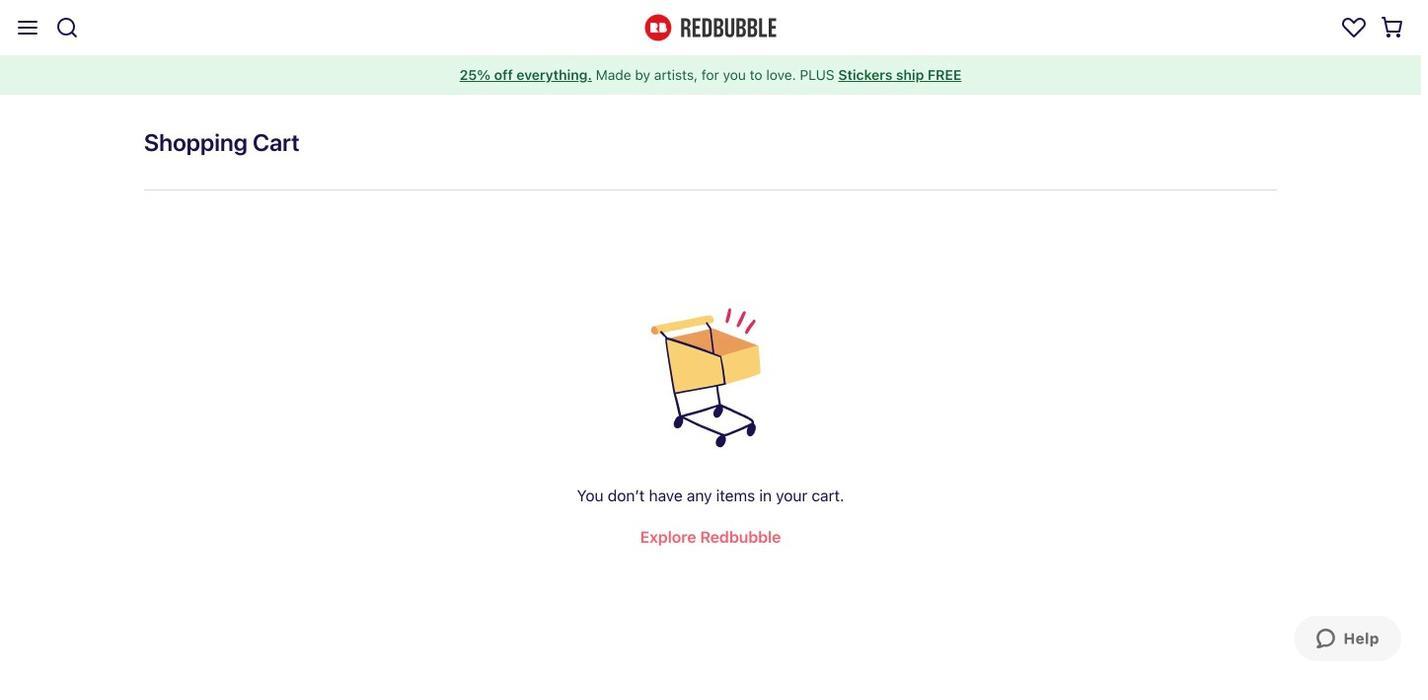 Task type: describe. For each thing, give the bounding box(es) containing it.
empty cart image
[[642, 292, 780, 467]]



Task type: vqa. For each thing, say whether or not it's contained in the screenshot.
72 products
no



